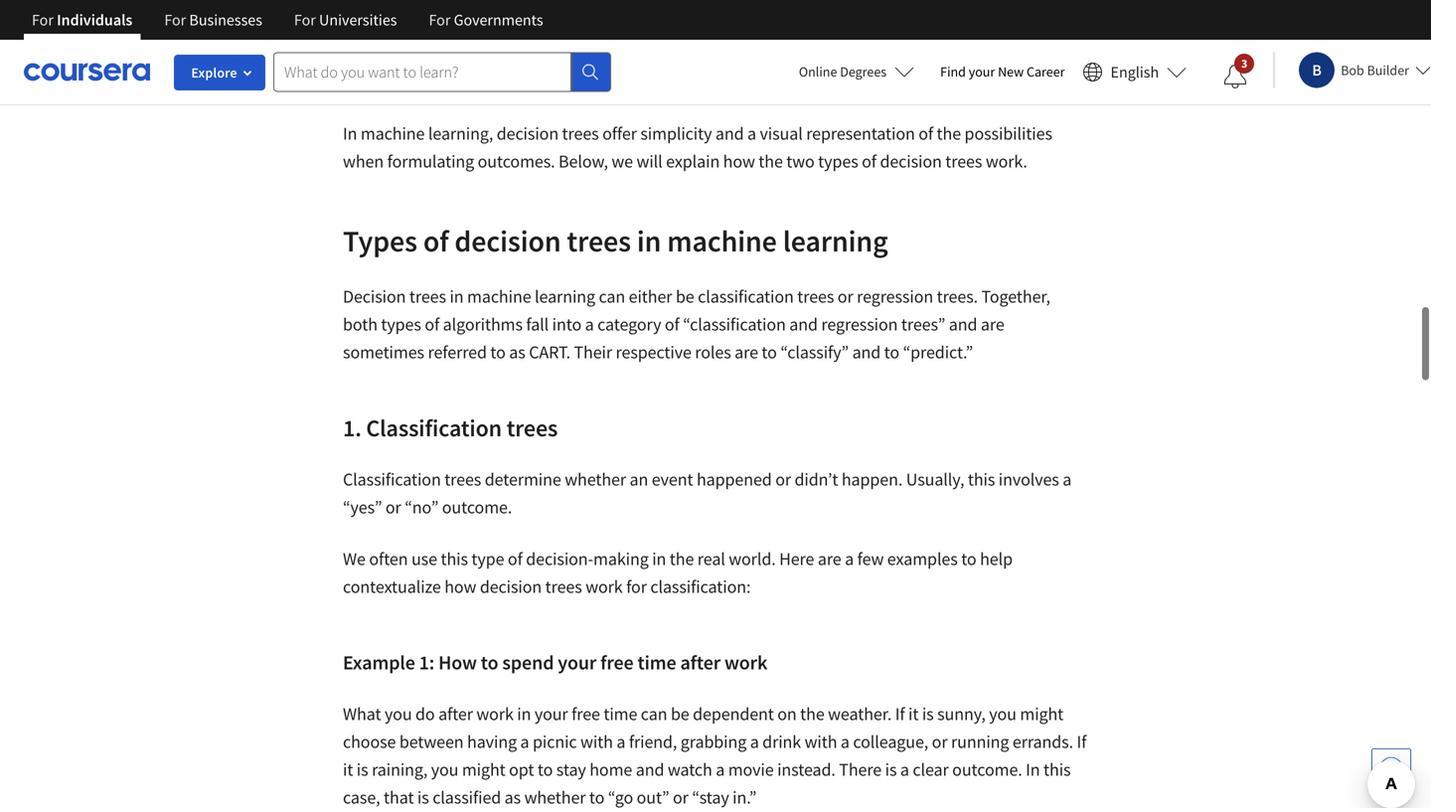 Task type: describe. For each thing, give the bounding box(es) containing it.
What do you want to learn? text field
[[273, 52, 572, 92]]

businesses
[[189, 10, 262, 30]]

here
[[779, 548, 814, 570]]

together,
[[982, 285, 1051, 308]]

for
[[626, 575, 647, 598]]

is up case,
[[357, 758, 368, 781]]

0 vertical spatial are
[[981, 313, 1005, 335]]

raining,
[[372, 758, 428, 781]]

as inside what you do after work in your free time can be dependent on the weather. if it is sunny, you might choose between having a picnic with a friend, grabbing a drink with a colleague, or running errands. if it is raining, you might opt to stay home and watch a movie instead. there is a clear outcome. in this case, that is classified as whether to "go out" or "stay in."
[[505, 786, 521, 808]]

decision-
[[526, 548, 593, 570]]

determine
[[485, 468, 561, 490]]

1 vertical spatial work
[[725, 650, 768, 675]]

and inside in machine learning, decision trees offer simplicity and a visual representation of the possibilities when formulating outcomes. below, we will explain how the two types of decision trees work.
[[716, 122, 744, 145]]

to right how
[[481, 650, 498, 675]]

explore
[[191, 64, 237, 82]]

decision trees in machine learning can either be classification trees or regression trees. together, both types of algorithms fall into a category of "classification and regression trees" and are sometimes referred to as cart. their respective roles are to "classify" and to "predict."
[[343, 285, 1051, 363]]

coursera image
[[24, 56, 150, 88]]

0 horizontal spatial you
[[385, 703, 412, 725]]

a left drink
[[750, 730, 759, 753]]

"yes"
[[343, 496, 382, 518]]

home
[[590, 758, 632, 781]]

learning inside decision trees in machine learning can either be classification trees or regression trees. together, both types of algorithms fall into a category of "classification and regression trees" and are sometimes referred to as cart. their respective roles are to "classify" and to "predict."
[[535, 285, 595, 308]]

1 vertical spatial might
[[462, 758, 506, 781]]

machine inside decision trees in machine learning can either be classification trees or regression trees. together, both types of algorithms fall into a category of "classification and regression trees" and are sometimes referred to as cart. their respective roles are to "classify" and to "predict."
[[467, 285, 531, 308]]

english
[[1111, 62, 1159, 82]]

english button
[[1075, 40, 1195, 104]]

or left "no"
[[386, 496, 401, 518]]

two
[[787, 150, 815, 172]]

individuals
[[57, 10, 133, 30]]

colleague,
[[853, 730, 929, 753]]

help center image
[[1380, 756, 1404, 780]]

between
[[399, 730, 464, 753]]

formulating
[[387, 150, 474, 172]]

classified
[[433, 786, 501, 808]]

the left possibilities
[[937, 122, 961, 145]]

or up clear
[[932, 730, 948, 753]]

in inside what you do after work in your free time can be dependent on the weather. if it is sunny, you might choose between having a picnic with a friend, grabbing a drink with a colleague, or running errands. if it is raining, you might opt to stay home and watch a movie instead. there is a clear outcome. in this case, that is classified as whether to "go out" or "stay in."
[[1026, 758, 1040, 781]]

sometimes
[[343, 341, 424, 363]]

for for businesses
[[164, 10, 186, 30]]

0 vertical spatial regression
[[857, 285, 934, 308]]

builder
[[1367, 61, 1410, 79]]

your inside find your new career 'link'
[[969, 63, 995, 81]]

1:
[[419, 650, 435, 675]]

few
[[857, 548, 884, 570]]

whether inside classification trees determine whether an event happened or didn't happen. usually, this involves a "yes" or "no" outcome.
[[565, 468, 626, 490]]

1 vertical spatial are
[[735, 341, 758, 363]]

into
[[552, 313, 582, 335]]

help
[[980, 548, 1013, 570]]

simplicity
[[641, 122, 712, 145]]

didn't
[[795, 468, 838, 490]]

a up "opt" in the left bottom of the page
[[520, 730, 529, 753]]

"no"
[[405, 496, 439, 518]]

fall
[[526, 313, 549, 335]]

2 with from the left
[[805, 730, 837, 753]]

drink
[[763, 730, 801, 753]]

for governments
[[429, 10, 543, 30]]

in up either
[[637, 222, 661, 259]]

cart.
[[529, 341, 571, 363]]

decision down "outcomes."
[[455, 222, 561, 259]]

how inside we often use this type of decision-making in the real world. here are a few examples to help contextualize how decision trees work for classification:
[[445, 575, 476, 598]]

errands.
[[1013, 730, 1074, 753]]

are inside we often use this type of decision-making in the real world. here are a few examples to help contextualize how decision trees work for classification:
[[818, 548, 842, 570]]

1 horizontal spatial you
[[431, 758, 459, 781]]

world.
[[729, 548, 776, 570]]

outcomes.
[[478, 150, 555, 172]]

classification
[[698, 285, 794, 308]]

1 horizontal spatial free
[[601, 650, 634, 675]]

watch
[[668, 758, 712, 781]]

roles
[[695, 341, 731, 363]]

opt
[[509, 758, 534, 781]]

of down representation at right
[[862, 150, 877, 172]]

1 with from the left
[[581, 730, 613, 753]]

1 vertical spatial regression
[[821, 313, 898, 335]]

online degrees
[[799, 63, 887, 81]]

that
[[384, 786, 414, 808]]

be inside decision trees in machine learning can either be classification trees or regression trees. together, both types of algorithms fall into a category of "classification and regression trees" and are sometimes referred to as cart. their respective roles are to "classify" and to "predict."
[[676, 285, 694, 308]]

what you do after work in your free time can be dependent on the weather. if it is sunny, you might choose between having a picnic with a friend, grabbing a drink with a colleague, or running errands. if it is raining, you might opt to stay home and watch a movie instead. there is a clear outcome. in this case, that is classified as whether to "go out" or "stay in."
[[343, 703, 1087, 808]]

1 horizontal spatial learning
[[783, 222, 888, 259]]

weather.
[[828, 703, 892, 725]]

making
[[593, 548, 649, 570]]

can inside what you do after work in your free time can be dependent on the weather. if it is sunny, you might choose between having a picnic with a friend, grabbing a drink with a colleague, or running errands. if it is raining, you might opt to stay home and watch a movie instead. there is a clear outcome. in this case, that is classified as whether to "go out" or "stay in."
[[641, 703, 667, 725]]

possibilities
[[965, 122, 1053, 145]]

1 vertical spatial if
[[1077, 730, 1087, 753]]

happen.
[[842, 468, 903, 490]]

algorithms
[[443, 313, 523, 335]]

banner navigation
[[16, 0, 559, 40]]

after inside what you do after work in your free time can be dependent on the weather. if it is sunny, you might choose between having a picnic with a friend, grabbing a drink with a colleague, or running errands. if it is raining, you might opt to stay home and watch a movie instead. there is a clear outcome. in this case, that is classified as whether to "go out" or "stay in."
[[438, 703, 473, 725]]

trees.
[[937, 285, 978, 308]]

to down "classification
[[762, 341, 777, 363]]

show notifications image
[[1224, 65, 1248, 88]]

a left clear
[[901, 758, 909, 781]]

of up respective
[[665, 313, 680, 335]]

type
[[472, 548, 504, 570]]

use
[[412, 548, 437, 570]]

1.
[[343, 413, 362, 443]]

is left sunny,
[[922, 703, 934, 725]]

for for universities
[[294, 10, 316, 30]]

dependent
[[693, 703, 774, 725]]

trees right decision
[[409, 285, 446, 308]]

for for individuals
[[32, 10, 54, 30]]

below,
[[559, 150, 608, 172]]

in inside decision trees in machine learning can either be classification trees or regression trees. together, both types of algorithms fall into a category of "classification and regression trees" and are sometimes referred to as cart. their respective roles are to "classify" and to "predict."
[[450, 285, 464, 308]]

trees up "classify"
[[797, 285, 834, 308]]

machine inside in machine learning, decision trees offer simplicity and a visual representation of the possibilities when formulating outcomes. below, we will explain how the two types of decision trees work.
[[361, 122, 425, 145]]

types
[[343, 222, 417, 259]]

this inside what you do after work in your free time can be dependent on the weather. if it is sunny, you might choose between having a picnic with a friend, grabbing a drink with a colleague, or running errands. if it is raining, you might opt to stay home and watch a movie instead. there is a clear outcome. in this case, that is classified as whether to "go out" or "stay in."
[[1044, 758, 1071, 781]]

referred
[[428, 341, 487, 363]]

when
[[343, 150, 384, 172]]

explore button
[[174, 55, 265, 90]]

"stay
[[692, 786, 729, 808]]

a up home
[[617, 730, 626, 753]]

respective
[[616, 341, 692, 363]]

is down 'colleague,'
[[885, 758, 897, 781]]

decision up "outcomes."
[[497, 122, 559, 145]]

a down weather. at the bottom right
[[841, 730, 850, 753]]

degrees
[[840, 63, 887, 81]]

an
[[630, 468, 648, 490]]

for universities
[[294, 10, 397, 30]]

to left "predict."
[[884, 341, 900, 363]]

there
[[839, 758, 882, 781]]

find your new career
[[941, 63, 1065, 81]]

0 vertical spatial it
[[909, 703, 919, 725]]

find your new career link
[[931, 60, 1075, 84]]

3
[[1242, 56, 1248, 71]]

sunny,
[[937, 703, 986, 725]]

0 vertical spatial classification
[[366, 413, 502, 443]]

to down algorithms
[[490, 341, 506, 363]]

classification trees determine whether an event happened or didn't happen. usually, this involves a "yes" or "no" outcome.
[[343, 468, 1072, 518]]

example
[[343, 650, 415, 675]]

work.
[[986, 150, 1028, 172]]

in inside in machine learning, decision trees offer simplicity and a visual representation of the possibilities when formulating outcomes. below, we will explain how the two types of decision trees work.
[[343, 122, 357, 145]]

"predict."
[[903, 341, 973, 363]]

1. classification trees
[[343, 413, 558, 443]]

classification:
[[650, 575, 751, 598]]

visual
[[760, 122, 803, 145]]

free inside what you do after work in your free time can be dependent on the weather. if it is sunny, you might choose between having a picnic with a friend, grabbing a drink with a colleague, or running errands. if it is raining, you might opt to stay home and watch a movie instead. there is a clear outcome. in this case, that is classified as whether to "go out" or "stay in."
[[572, 703, 600, 725]]

of up the referred
[[425, 313, 440, 335]]



Task type: vqa. For each thing, say whether or not it's contained in the screenshot.
rightmost "Problem"
no



Task type: locate. For each thing, give the bounding box(es) containing it.
free down for
[[601, 650, 634, 675]]

be inside what you do after work in your free time can be dependent on the weather. if it is sunny, you might choose between having a picnic with a friend, grabbing a drink with a colleague, or running errands. if it is raining, you might opt to stay home and watch a movie instead. there is a clear outcome. in this case, that is classified as whether to "go out" or "stay in."
[[671, 703, 690, 725]]

[image] a decision tree describes the process of buying toilet paper. image
[[343, 0, 1088, 96]]

new
[[998, 63, 1024, 81]]

picnic
[[533, 730, 577, 753]]

is
[[922, 703, 934, 725], [357, 758, 368, 781], [885, 758, 897, 781], [417, 786, 429, 808]]

1 horizontal spatial types
[[818, 150, 858, 172]]

and down trees.
[[949, 313, 978, 335]]

your right spend
[[558, 650, 597, 675]]

0 horizontal spatial free
[[572, 703, 600, 725]]

trees inside we often use this type of decision-making in the real world. here are a few examples to help contextualize how decision trees work for classification:
[[545, 575, 582, 598]]

regression up trees"
[[857, 285, 934, 308]]

for left the "businesses"
[[164, 10, 186, 30]]

1 vertical spatial your
[[558, 650, 597, 675]]

types up sometimes
[[381, 313, 421, 335]]

0 horizontal spatial in
[[343, 122, 357, 145]]

explain
[[666, 150, 720, 172]]

or right "out""
[[673, 786, 689, 808]]

of right representation at right
[[919, 122, 933, 145]]

involves
[[999, 468, 1059, 490]]

in inside what you do after work in your free time can be dependent on the weather. if it is sunny, you might choose between having a picnic with a friend, grabbing a drink with a colleague, or running errands. if it is raining, you might opt to stay home and watch a movie instead. there is a clear outcome. in this case, that is classified as whether to "go out" or "stay in."
[[517, 703, 531, 725]]

how right "explain"
[[723, 150, 755, 172]]

classification inside classification trees determine whether an event happened or didn't happen. usually, this involves a "yes" or "no" outcome.
[[343, 468, 441, 490]]

learning,
[[428, 122, 493, 145]]

a left few
[[845, 548, 854, 570]]

work inside we often use this type of decision-making in the real world. here are a few examples to help contextualize how decision trees work for classification:
[[586, 575, 623, 598]]

trees up below,
[[562, 122, 599, 145]]

in up when
[[343, 122, 357, 145]]

you
[[385, 703, 412, 725], [989, 703, 1017, 725], [431, 758, 459, 781]]

1 vertical spatial outcome.
[[952, 758, 1023, 781]]

example 1: how to spend your free time after work
[[343, 650, 768, 675]]

whether
[[565, 468, 626, 490], [524, 786, 586, 808]]

a right 'into'
[[585, 313, 594, 335]]

we often use this type of decision-making in the real world. here are a few examples to help contextualize how decision trees work for classification:
[[343, 548, 1013, 598]]

with
[[581, 730, 613, 753], [805, 730, 837, 753]]

your right find
[[969, 63, 995, 81]]

1 vertical spatial free
[[572, 703, 600, 725]]

for left universities
[[294, 10, 316, 30]]

0 vertical spatial machine
[[361, 122, 425, 145]]

1 horizontal spatial are
[[818, 548, 842, 570]]

1 vertical spatial how
[[445, 575, 476, 598]]

as down "opt" in the left bottom of the page
[[505, 786, 521, 808]]

2 vertical spatial your
[[535, 703, 568, 725]]

0 horizontal spatial it
[[343, 758, 353, 781]]

can inside decision trees in machine learning can either be classification trees or regression trees. together, both types of algorithms fall into a category of "classification and regression trees" and are sometimes referred to as cart. their respective roles are to "classify" and to "predict."
[[599, 285, 625, 308]]

and right "classify"
[[852, 341, 881, 363]]

work up having at the bottom of page
[[477, 703, 514, 725]]

classification down the referred
[[366, 413, 502, 443]]

we
[[612, 150, 633, 172]]

0 horizontal spatial outcome.
[[442, 496, 512, 518]]

whether inside what you do after work in your free time can be dependent on the weather. if it is sunny, you might choose between having a picnic with a friend, grabbing a drink with a colleague, or running errands. if it is raining, you might opt to stay home and watch a movie instead. there is a clear outcome. in this case, that is classified as whether to "go out" or "stay in."
[[524, 786, 586, 808]]

regression up "classify"
[[821, 313, 898, 335]]

your up picnic in the bottom left of the page
[[535, 703, 568, 725]]

0 vertical spatial learning
[[783, 222, 888, 259]]

0 vertical spatial in
[[343, 122, 357, 145]]

will
[[637, 150, 663, 172]]

choose
[[343, 730, 396, 753]]

outcome. inside what you do after work in your free time can be dependent on the weather. if it is sunny, you might choose between having a picnic with a friend, grabbing a drink with a colleague, or running errands. if it is raining, you might opt to stay home and watch a movie instead. there is a clear outcome. in this case, that is classified as whether to "go out" or "stay in."
[[952, 758, 1023, 781]]

1 horizontal spatial with
[[805, 730, 837, 753]]

a
[[748, 122, 756, 145], [585, 313, 594, 335], [1063, 468, 1072, 490], [845, 548, 854, 570], [520, 730, 529, 753], [617, 730, 626, 753], [750, 730, 759, 753], [841, 730, 850, 753], [716, 758, 725, 781], [901, 758, 909, 781]]

2 for from the left
[[164, 10, 186, 30]]

1 vertical spatial classification
[[343, 468, 441, 490]]

1 horizontal spatial might
[[1020, 703, 1064, 725]]

do
[[416, 703, 435, 725]]

for for governments
[[429, 10, 451, 30]]

a inside in machine learning, decision trees offer simplicity and a visual representation of the possibilities when formulating outcomes. below, we will explain how the two types of decision trees work.
[[748, 122, 756, 145]]

trees"
[[901, 313, 946, 335]]

types inside in machine learning, decision trees offer simplicity and a visual representation of the possibilities when formulating outcomes. below, we will explain how the two types of decision trees work.
[[818, 150, 858, 172]]

and up "explain"
[[716, 122, 744, 145]]

after right "do"
[[438, 703, 473, 725]]

outcome. inside classification trees determine whether an event happened or didn't happen. usually, this involves a "yes" or "no" outcome.
[[442, 496, 512, 518]]

2 horizontal spatial this
[[1044, 758, 1071, 781]]

classification up "yes"
[[343, 468, 441, 490]]

are right here
[[818, 548, 842, 570]]

0 horizontal spatial if
[[895, 703, 905, 725]]

might
[[1020, 703, 1064, 725], [462, 758, 506, 781]]

in
[[343, 122, 357, 145], [1026, 758, 1040, 781]]

1 vertical spatial in
[[1026, 758, 1040, 781]]

0 horizontal spatial machine
[[361, 122, 425, 145]]

0 vertical spatial how
[[723, 150, 755, 172]]

this inside we often use this type of decision-making in the real world. here are a few examples to help contextualize how decision trees work for classification:
[[441, 548, 468, 570]]

representation
[[806, 122, 915, 145]]

1 vertical spatial can
[[641, 703, 667, 725]]

in right making
[[652, 548, 666, 570]]

of right types
[[423, 222, 449, 259]]

with up home
[[581, 730, 613, 753]]

and
[[716, 122, 744, 145], [790, 313, 818, 335], [949, 313, 978, 335], [852, 341, 881, 363], [636, 758, 664, 781]]

0 horizontal spatial work
[[477, 703, 514, 725]]

as inside decision trees in machine learning can either be classification trees or regression trees. together, both types of algorithms fall into a category of "classification and regression trees" and are sometimes referred to as cart. their respective roles are to "classify" and to "predict."
[[509, 341, 526, 363]]

1 horizontal spatial this
[[968, 468, 995, 490]]

offer
[[602, 122, 637, 145]]

1 vertical spatial learning
[[535, 285, 595, 308]]

2 vertical spatial machine
[[467, 285, 531, 308]]

or
[[838, 285, 854, 308], [776, 468, 791, 490], [386, 496, 401, 518], [932, 730, 948, 753], [673, 786, 689, 808]]

2 vertical spatial work
[[477, 703, 514, 725]]

3 button
[[1208, 53, 1264, 100]]

grabbing
[[681, 730, 747, 753]]

2 vertical spatial this
[[1044, 758, 1071, 781]]

after up the dependent
[[680, 650, 721, 675]]

to left the help
[[961, 548, 977, 570]]

decision down type
[[480, 575, 542, 598]]

2 vertical spatial are
[[818, 548, 842, 570]]

to inside we often use this type of decision-making in the real world. here are a few examples to help contextualize how decision trees work for classification:
[[961, 548, 977, 570]]

0 horizontal spatial can
[[599, 285, 625, 308]]

you up running
[[989, 703, 1017, 725]]

clear
[[913, 758, 949, 781]]

the down the visual
[[759, 150, 783, 172]]

types inside decision trees in machine learning can either be classification trees or regression trees. together, both types of algorithms fall into a category of "classification and regression trees" and are sometimes referred to as cart. their respective roles are to "classify" and to "predict."
[[381, 313, 421, 335]]

and up "classify"
[[790, 313, 818, 335]]

0 horizontal spatial types
[[381, 313, 421, 335]]

the left real
[[670, 548, 694, 570]]

1 vertical spatial machine
[[667, 222, 777, 259]]

types down representation at right
[[818, 150, 858, 172]]

whether down "stay"
[[524, 786, 586, 808]]

learning down two at the right of the page
[[783, 222, 888, 259]]

this right use
[[441, 548, 468, 570]]

for left individuals
[[32, 10, 54, 30]]

trees down 1. classification trees
[[445, 468, 481, 490]]

for
[[32, 10, 54, 30], [164, 10, 186, 30], [294, 10, 316, 30], [429, 10, 451, 30]]

2 horizontal spatial you
[[989, 703, 1017, 725]]

time up friend,
[[604, 703, 637, 725]]

online
[[799, 63, 837, 81]]

of inside we often use this type of decision-making in the real world. here are a few examples to help contextualize how decision trees work for classification:
[[508, 548, 523, 570]]

or inside decision trees in machine learning can either be classification trees or regression trees. together, both types of algorithms fall into a category of "classification and regression trees" and are sometimes referred to as cart. their respective roles are to "classify" and to "predict."
[[838, 285, 854, 308]]

of right type
[[508, 548, 523, 570]]

your inside what you do after work in your free time can be dependent on the weather. if it is sunny, you might choose between having a picnic with a friend, grabbing a drink with a colleague, or running errands. if it is raining, you might opt to stay home and watch a movie instead. there is a clear outcome. in this case, that is classified as whether to "go out" or "stay in."
[[535, 703, 568, 725]]

1 vertical spatial be
[[671, 703, 690, 725]]

as left cart.
[[509, 341, 526, 363]]

in up algorithms
[[450, 285, 464, 308]]

1 vertical spatial this
[[441, 548, 468, 570]]

4 for from the left
[[429, 10, 451, 30]]

stay
[[556, 758, 586, 781]]

online degrees button
[[783, 50, 931, 93]]

spend
[[502, 650, 554, 675]]

can
[[599, 285, 625, 308], [641, 703, 667, 725]]

machine
[[361, 122, 425, 145], [667, 222, 777, 259], [467, 285, 531, 308]]

1 vertical spatial types
[[381, 313, 421, 335]]

be right either
[[676, 285, 694, 308]]

having
[[467, 730, 517, 753]]

"classification
[[683, 313, 786, 335]]

0 vertical spatial if
[[895, 703, 905, 725]]

in down spend
[[517, 703, 531, 725]]

1 vertical spatial it
[[343, 758, 353, 781]]

their
[[574, 341, 612, 363]]

the inside we often use this type of decision-making in the real world. here are a few examples to help contextualize how decision trees work for classification:
[[670, 548, 694, 570]]

are down "classification
[[735, 341, 758, 363]]

in."
[[733, 786, 757, 808]]

decision
[[343, 285, 406, 308]]

machine up classification
[[667, 222, 777, 259]]

decision inside we often use this type of decision-making in the real world. here are a few examples to help contextualize how decision trees work for classification:
[[480, 575, 542, 598]]

examples
[[887, 548, 958, 570]]

machine up when
[[361, 122, 425, 145]]

"classify"
[[781, 341, 849, 363]]

be
[[676, 285, 694, 308], [671, 703, 690, 725]]

0 vertical spatial be
[[676, 285, 694, 308]]

1 horizontal spatial if
[[1077, 730, 1087, 753]]

1 vertical spatial as
[[505, 786, 521, 808]]

outcome. up type
[[442, 496, 512, 518]]

you down between
[[431, 758, 459, 781]]

0 horizontal spatial are
[[735, 341, 758, 363]]

0 vertical spatial might
[[1020, 703, 1064, 725]]

2 horizontal spatial machine
[[667, 222, 777, 259]]

work
[[586, 575, 623, 598], [725, 650, 768, 675], [477, 703, 514, 725]]

to
[[490, 341, 506, 363], [762, 341, 777, 363], [884, 341, 900, 363], [961, 548, 977, 570], [481, 650, 498, 675], [538, 758, 553, 781], [589, 786, 605, 808]]

trees up determine
[[507, 413, 558, 443]]

how inside in machine learning, decision trees offer simplicity and a visual representation of the possibilities when formulating outcomes. below, we will explain how the two types of decision trees work.
[[723, 150, 755, 172]]

work inside what you do after work in your free time can be dependent on the weather. if it is sunny, you might choose between having a picnic with a friend, grabbing a drink with a colleague, or running errands. if it is raining, you might opt to stay home and watch a movie instead. there is a clear outcome. in this case, that is classified as whether to "go out" or "stay in."
[[477, 703, 514, 725]]

0 vertical spatial as
[[509, 341, 526, 363]]

can up category
[[599, 285, 625, 308]]

1 horizontal spatial machine
[[467, 285, 531, 308]]

trees inside classification trees determine whether an event happened or didn't happen. usually, this involves a "yes" or "no" outcome.
[[445, 468, 481, 490]]

0 vertical spatial your
[[969, 63, 995, 81]]

2 horizontal spatial are
[[981, 313, 1005, 335]]

for businesses
[[164, 10, 262, 30]]

you left "do"
[[385, 703, 412, 725]]

1 horizontal spatial outcome.
[[952, 758, 1023, 781]]

or left didn't
[[776, 468, 791, 490]]

as
[[509, 341, 526, 363], [505, 786, 521, 808]]

how
[[438, 650, 477, 675]]

universities
[[319, 10, 397, 30]]

classification
[[366, 413, 502, 443], [343, 468, 441, 490]]

might up errands. at the bottom right
[[1020, 703, 1064, 725]]

governments
[[454, 10, 543, 30]]

0 vertical spatial time
[[638, 650, 677, 675]]

a inside we often use this type of decision-making in the real world. here are a few examples to help contextualize how decision trees work for classification:
[[845, 548, 854, 570]]

1 vertical spatial after
[[438, 703, 473, 725]]

time inside what you do after work in your free time can be dependent on the weather. if it is sunny, you might choose between having a picnic with a friend, grabbing a drink with a colleague, or running errands. if it is raining, you might opt to stay home and watch a movie instead. there is a clear outcome. in this case, that is classified as whether to "go out" or "stay in."
[[604, 703, 637, 725]]

1 horizontal spatial can
[[641, 703, 667, 725]]

trees up either
[[567, 222, 631, 259]]

2 horizontal spatial work
[[725, 650, 768, 675]]

we
[[343, 548, 366, 570]]

real
[[698, 548, 725, 570]]

for up what do you want to learn? text field
[[429, 10, 451, 30]]

1 for from the left
[[32, 10, 54, 30]]

in down errands. at the bottom right
[[1026, 758, 1040, 781]]

to right "opt" in the left bottom of the page
[[538, 758, 553, 781]]

how down type
[[445, 575, 476, 598]]

time down for
[[638, 650, 677, 675]]

0 horizontal spatial might
[[462, 758, 506, 781]]

0 vertical spatial outcome.
[[442, 496, 512, 518]]

this
[[968, 468, 995, 490], [441, 548, 468, 570], [1044, 758, 1071, 781]]

this inside classification trees determine whether an event happened or didn't happen. usually, this involves a "yes" or "no" outcome.
[[968, 468, 995, 490]]

decision down representation at right
[[880, 150, 942, 172]]

a left the visual
[[748, 122, 756, 145]]

is right that
[[417, 786, 429, 808]]

for individuals
[[32, 10, 133, 30]]

and up "out""
[[636, 758, 664, 781]]

0 vertical spatial work
[[586, 575, 623, 598]]

happened
[[697, 468, 772, 490]]

machine up algorithms
[[467, 285, 531, 308]]

0 horizontal spatial learning
[[535, 285, 595, 308]]

a right involves
[[1063, 468, 1072, 490]]

what
[[343, 703, 381, 725]]

learning up 'into'
[[535, 285, 595, 308]]

1 horizontal spatial in
[[1026, 758, 1040, 781]]

1 horizontal spatial how
[[723, 150, 755, 172]]

bob
[[1341, 61, 1365, 79]]

work up the dependent
[[725, 650, 768, 675]]

out"
[[637, 786, 670, 808]]

a inside decision trees in machine learning can either be classification trees or regression trees. together, both types of algorithms fall into a category of "classification and regression trees" and are sometimes referred to as cart. their respective roles are to "classify" and to "predict."
[[585, 313, 594, 335]]

case,
[[343, 786, 380, 808]]

the inside what you do after work in your free time can be dependent on the weather. if it is sunny, you might choose between having a picnic with a friend, grabbing a drink with a colleague, or running errands. if it is raining, you might opt to stay home and watch a movie instead. there is a clear outcome. in this case, that is classified as whether to "go out" or "stay in."
[[800, 703, 825, 725]]

trees down decision-
[[545, 575, 582, 598]]

whether left an
[[565, 468, 626, 490]]

outcome. down running
[[952, 758, 1023, 781]]

on
[[778, 703, 797, 725]]

if right errands. at the bottom right
[[1077, 730, 1087, 753]]

0 vertical spatial whether
[[565, 468, 626, 490]]

0 vertical spatial after
[[680, 650, 721, 675]]

be up friend,
[[671, 703, 690, 725]]

find
[[941, 63, 966, 81]]

event
[[652, 468, 693, 490]]

0 vertical spatial this
[[968, 468, 995, 490]]

None search field
[[273, 52, 611, 92]]

0 horizontal spatial after
[[438, 703, 473, 725]]

0 horizontal spatial with
[[581, 730, 613, 753]]

0 horizontal spatial how
[[445, 575, 476, 598]]

3 for from the left
[[294, 10, 316, 30]]

0 vertical spatial free
[[601, 650, 634, 675]]

this right usually,
[[968, 468, 995, 490]]

to left the "go
[[589, 786, 605, 808]]

trees left work.
[[946, 150, 982, 172]]

can up friend,
[[641, 703, 667, 725]]

if up 'colleague,'
[[895, 703, 905, 725]]

in inside we often use this type of decision-making in the real world. here are a few examples to help contextualize how decision trees work for classification:
[[652, 548, 666, 570]]

or up "classify"
[[838, 285, 854, 308]]

1 horizontal spatial after
[[680, 650, 721, 675]]

a inside classification trees determine whether an event happened or didn't happen. usually, this involves a "yes" or "no" outcome.
[[1063, 468, 1072, 490]]

0 vertical spatial can
[[599, 285, 625, 308]]

category
[[597, 313, 661, 335]]

0 vertical spatial types
[[818, 150, 858, 172]]

it
[[909, 703, 919, 725], [343, 758, 353, 781]]

1 horizontal spatial work
[[586, 575, 623, 598]]

0 horizontal spatial this
[[441, 548, 468, 570]]

either
[[629, 285, 672, 308]]

and inside what you do after work in your free time can be dependent on the weather. if it is sunny, you might choose between having a picnic with a friend, grabbing a drink with a colleague, or running errands. if it is raining, you might opt to stay home and watch a movie instead. there is a clear outcome. in this case, that is classified as whether to "go out" or "stay in."
[[636, 758, 664, 781]]

1 horizontal spatial it
[[909, 703, 919, 725]]

a down grabbing
[[716, 758, 725, 781]]

work left for
[[586, 575, 623, 598]]

1 vertical spatial time
[[604, 703, 637, 725]]

often
[[369, 548, 408, 570]]

1 vertical spatial whether
[[524, 786, 586, 808]]



